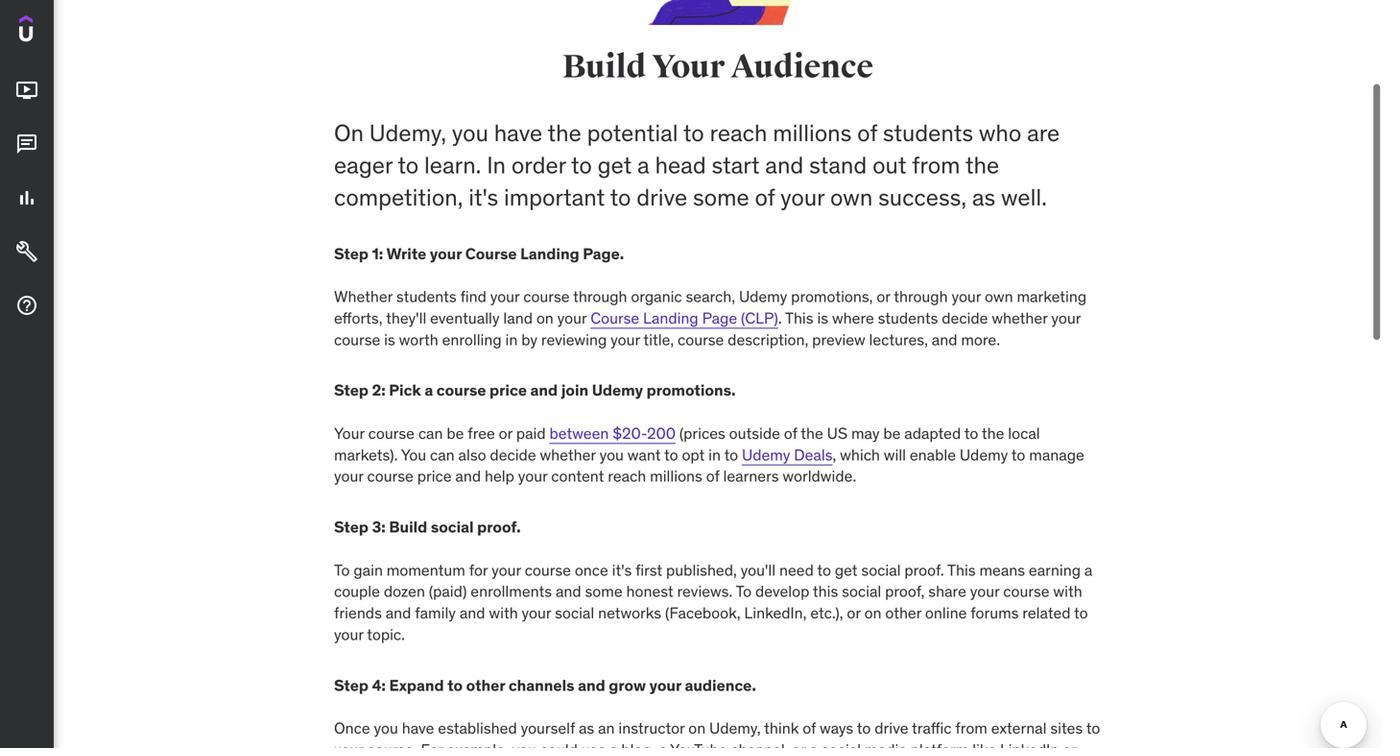 Task type: locate. For each thing, give the bounding box(es) containing it.
1 horizontal spatial this
[[948, 560, 976, 580]]

build up potential
[[563, 47, 647, 87]]

medium image
[[15, 133, 38, 156], [15, 186, 38, 210], [15, 240, 38, 263], [15, 294, 38, 317]]

1 vertical spatial whether
[[540, 445, 596, 465]]

can inside (prices outside of the us may be adapted to the local markets). you can also decide whether you want to opt in to
[[430, 445, 455, 465]]

1 horizontal spatial own
[[985, 287, 1014, 306]]

course landing page (clp) link
[[591, 308, 779, 328]]

social inside once you have established yourself as an instructor on udemy, think of ways to drive traffic from external sites to your course. for example, you could use a blog, a youtube channel, or a social media platform like linkedin o
[[822, 740, 861, 748]]

step left the 2:
[[334, 380, 369, 400]]

whether students find your course through organic search, udemy promotions, or through your own marketing efforts, they'll eventually land on your
[[334, 287, 1087, 328]]

4 step from the top
[[334, 675, 369, 695]]

your up forums
[[971, 582, 1000, 601]]

2 be from the left
[[884, 423, 901, 443]]

be up will
[[884, 423, 901, 443]]

to
[[334, 560, 350, 580], [736, 582, 752, 601]]

udemy, inside once you have established yourself as an instructor on udemy, think of ways to drive traffic from external sites to your course. for example, you could use a blog, a youtube channel, or a social media platform like linkedin o
[[710, 718, 761, 738]]

momentum
[[387, 560, 466, 580]]

0 horizontal spatial reach
[[608, 466, 647, 486]]

some down start
[[693, 183, 750, 212]]

1 vertical spatial on
[[865, 603, 882, 623]]

step
[[334, 244, 369, 263], [334, 380, 369, 400], [334, 517, 369, 537], [334, 675, 369, 695]]

1 vertical spatial drive
[[875, 718, 909, 738]]

0 horizontal spatial your
[[334, 423, 365, 443]]

0 vertical spatial it's
[[469, 183, 499, 212]]

0 horizontal spatial whether
[[540, 445, 596, 465]]

to up couple
[[334, 560, 350, 580]]

where
[[833, 308, 875, 328]]

0 horizontal spatial it's
[[469, 183, 499, 212]]

0 horizontal spatial to
[[334, 560, 350, 580]]

have inside once you have established yourself as an instructor on udemy, think of ways to drive traffic from external sites to your course. for example, you could use a blog, a youtube channel, or a social media platform like linkedin o
[[402, 718, 434, 738]]

1 horizontal spatial build
[[563, 47, 647, 87]]

yourself
[[521, 718, 575, 738]]

1 horizontal spatial as
[[973, 183, 996, 212]]

topic.
[[367, 625, 405, 644]]

a right earning
[[1085, 560, 1093, 580]]

as inside "on udemy, you have the potential to reach millions of students who are eager to learn. in order to get a head start and stand out from the competition, it's important to drive some of your own success, as well."
[[973, 183, 996, 212]]

0 horizontal spatial course
[[465, 244, 517, 263]]

udemy up (clp)
[[739, 287, 788, 306]]

1 vertical spatial get
[[835, 560, 858, 580]]

0 vertical spatial drive
[[637, 183, 688, 212]]

$20-
[[613, 423, 647, 443]]

0 vertical spatial other
[[886, 603, 922, 623]]

a down potential
[[638, 151, 650, 180]]

drive inside "on udemy, you have the potential to reach millions of students who are eager to learn. in order to get a head start and stand out from the competition, it's important to drive some of your own success, as well."
[[637, 183, 688, 212]]

whether down the marketing
[[992, 308, 1048, 328]]

1 vertical spatial other
[[466, 675, 505, 695]]

it's down in
[[469, 183, 499, 212]]

step for step 1: write your course landing page.
[[334, 244, 369, 263]]

1 vertical spatial can
[[430, 445, 455, 465]]

your up enrollments
[[492, 560, 521, 580]]

1 vertical spatial build
[[389, 517, 428, 537]]

this
[[786, 308, 814, 328], [948, 560, 976, 580]]

is down promotions,
[[818, 308, 829, 328]]

channel,
[[731, 740, 789, 748]]

build right the 3:
[[389, 517, 428, 537]]

0 horizontal spatial as
[[579, 718, 595, 738]]

a right pick at the left bottom
[[425, 380, 433, 400]]

1 vertical spatial reach
[[608, 466, 647, 486]]

the down who
[[966, 151, 1000, 180]]

of inside once you have established yourself as an instructor on udemy, think of ways to drive traffic from external sites to your course. for example, you could use a blog, a youtube channel, or a social media platform like linkedin o
[[803, 718, 816, 738]]

organic
[[631, 287, 682, 306]]

markets).
[[334, 445, 398, 465]]

be left free
[[447, 423, 464, 443]]

as left well.
[[973, 183, 996, 212]]

1 vertical spatial as
[[579, 718, 595, 738]]

as up use
[[579, 718, 595, 738]]

or inside 'whether students find your course through organic search, udemy promotions, or through your own marketing efforts, they'll eventually land on your'
[[877, 287, 891, 306]]

course
[[465, 244, 517, 263], [591, 308, 640, 328]]

1 horizontal spatial landing
[[643, 308, 699, 328]]

0 horizontal spatial millions
[[650, 466, 703, 486]]

of left learners
[[707, 466, 720, 486]]

0 horizontal spatial own
[[831, 183, 873, 212]]

1 horizontal spatial udemy,
[[710, 718, 761, 738]]

1 horizontal spatial be
[[884, 423, 901, 443]]

blog,
[[622, 740, 656, 748]]

in right "opt"
[[709, 445, 721, 465]]

in
[[487, 151, 506, 180]]

1 vertical spatial landing
[[643, 308, 699, 328]]

2 step from the top
[[334, 380, 369, 400]]

worldwide.
[[783, 466, 857, 486]]

1 horizontal spatial reach
[[710, 119, 768, 147]]

your up more.
[[952, 287, 982, 306]]

0 vertical spatial some
[[693, 183, 750, 212]]

udemy,
[[370, 119, 447, 147], [710, 718, 761, 738]]

0 horizontal spatial be
[[447, 423, 464, 443]]

0 horizontal spatial proof.
[[477, 517, 521, 537]]

1 vertical spatial with
[[489, 603, 518, 623]]

1 vertical spatial it's
[[612, 560, 632, 580]]

on inside once you have established yourself as an instructor on udemy, think of ways to drive traffic from external sites to your course. for example, you could use a blog, a youtube channel, or a social media platform like linkedin o
[[689, 718, 706, 738]]

1 vertical spatial this
[[948, 560, 976, 580]]

students up they'll at top
[[397, 287, 457, 306]]

you up 'learn.'
[[452, 119, 489, 147]]

the left local
[[982, 423, 1005, 443]]

the up deals
[[801, 423, 824, 443]]

2 horizontal spatial on
[[865, 603, 882, 623]]

1 horizontal spatial get
[[835, 560, 858, 580]]

0 vertical spatial proof.
[[477, 517, 521, 537]]

this inside ". this is where students decide whether your course is worth enrolling in by reviewing your title, course description, preview lectures, and more."
[[786, 308, 814, 328]]

.
[[779, 308, 782, 328]]

0 vertical spatial whether
[[992, 308, 1048, 328]]

proof. up 'for'
[[477, 517, 521, 537]]

1 vertical spatial millions
[[650, 466, 703, 486]]

millions inside ", which will enable udemy to manage your course price and help your content reach millions of learners worldwide."
[[650, 466, 703, 486]]

0 horizontal spatial on
[[537, 308, 554, 328]]

1 step from the top
[[334, 244, 369, 263]]

1 horizontal spatial decide
[[942, 308, 989, 328]]

as inside once you have established yourself as an instructor on udemy, think of ways to drive traffic from external sites to your course. for example, you could use a blog, a youtube channel, or a social media platform like linkedin o
[[579, 718, 595, 738]]

3 medium image from the top
[[15, 240, 38, 263]]

linkedin
[[1001, 740, 1059, 748]]

audience.
[[685, 675, 757, 695]]

enrollments
[[471, 582, 552, 601]]

2 medium image from the top
[[15, 186, 38, 210]]

or right etc.),
[[847, 603, 861, 623]]

step 3: build social proof.
[[334, 517, 521, 537]]

learners
[[724, 466, 779, 486]]

of left ways at the right bottom of the page
[[803, 718, 816, 738]]

can right you
[[430, 445, 455, 465]]

0 horizontal spatial udemy,
[[370, 119, 447, 147]]

students inside 'whether students find your course through organic search, udemy promotions, or through your own marketing efforts, they'll eventually land on your'
[[397, 287, 457, 306]]

on up by
[[537, 308, 554, 328]]

reach inside ", which will enable udemy to manage your course price and help your content reach millions of learners worldwide."
[[608, 466, 647, 486]]

family
[[415, 603, 456, 623]]

help
[[485, 466, 515, 486]]

own up more.
[[985, 287, 1014, 306]]

0 horizontal spatial price
[[417, 466, 452, 486]]

1 horizontal spatial whether
[[992, 308, 1048, 328]]

want
[[628, 445, 661, 465]]

price inside ", which will enable udemy to manage your course price and help your content reach millions of learners worldwide."
[[417, 466, 452, 486]]

reach up start
[[710, 119, 768, 147]]

0 vertical spatial can
[[419, 423, 443, 443]]

(prices outside of the us may be adapted to the local markets). you can also decide whether you want to opt in to
[[334, 423, 1041, 465]]

or inside once you have established yourself as an instructor on udemy, think of ways to drive traffic from external sites to your course. for example, you could use a blog, a youtube channel, or a social media platform like linkedin o
[[793, 740, 806, 748]]

0 vertical spatial build
[[563, 47, 647, 87]]

is down they'll at top
[[384, 330, 395, 349]]

forums
[[971, 603, 1019, 623]]

or up the lectures,
[[877, 287, 891, 306]]

1 vertical spatial course
[[591, 308, 640, 328]]

will
[[884, 445, 907, 465]]

1 through from the left
[[573, 287, 628, 306]]

audience
[[731, 47, 874, 87]]

landing left page.
[[521, 244, 580, 263]]

a down instructor
[[659, 740, 667, 748]]

millions inside "on udemy, you have the potential to reach millions of students who are eager to learn. in order to get a head start and stand out from the competition, it's important to drive some of your own success, as well."
[[773, 119, 852, 147]]

0 vertical spatial decide
[[942, 308, 989, 328]]

decide inside (prices outside of the us may be adapted to the local markets). you can also decide whether you want to opt in to
[[490, 445, 536, 465]]

2 vertical spatial students
[[878, 308, 939, 328]]

1 horizontal spatial proof.
[[905, 560, 945, 580]]

decide
[[942, 308, 989, 328], [490, 445, 536, 465]]

competition,
[[334, 183, 463, 212]]

this right .
[[786, 308, 814, 328]]

course up "reviewing"
[[591, 308, 640, 328]]

and right start
[[766, 151, 804, 180]]

course up enrollments
[[525, 560, 571, 580]]

0 vertical spatial have
[[494, 119, 543, 147]]

(prices
[[680, 423, 726, 443]]

other
[[886, 603, 922, 623], [466, 675, 505, 695]]

etc.),
[[811, 603, 844, 623]]

have up for
[[402, 718, 434, 738]]

your
[[653, 47, 725, 87], [334, 423, 365, 443]]

2 vertical spatial on
[[689, 718, 706, 738]]

1 horizontal spatial course
[[591, 308, 640, 328]]

0 vertical spatial millions
[[773, 119, 852, 147]]

of inside (prices outside of the us may be adapted to the local markets). you can also decide whether you want to opt in to
[[784, 423, 798, 443]]

your up markets).
[[334, 423, 365, 443]]

0 horizontal spatial is
[[384, 330, 395, 349]]

some inside "on udemy, you have the potential to reach millions of students who are eager to learn. in order to get a head start and stand out from the competition, it's important to drive some of your own success, as well."
[[693, 183, 750, 212]]

1 vertical spatial price
[[417, 466, 452, 486]]

on
[[537, 308, 554, 328], [865, 603, 882, 623], [689, 718, 706, 738]]

1 vertical spatial in
[[709, 445, 721, 465]]

use
[[582, 740, 606, 748]]

course inside 'whether students find your course through organic search, udemy promotions, or through your own marketing efforts, they'll eventually land on your'
[[524, 287, 570, 306]]

to up competition,
[[398, 151, 419, 180]]

course down course landing page (clp)
[[678, 330, 724, 349]]

1 vertical spatial decide
[[490, 445, 536, 465]]

whether
[[992, 308, 1048, 328], [540, 445, 596, 465]]

some
[[693, 183, 750, 212], [585, 582, 623, 601]]

1 horizontal spatial with
[[1054, 582, 1083, 601]]

0 vertical spatial students
[[883, 119, 974, 147]]

0 horizontal spatial in
[[506, 330, 518, 349]]

some down once
[[585, 582, 623, 601]]

4 medium image from the top
[[15, 294, 38, 317]]

to up this
[[818, 560, 832, 580]]

between $20-200 link
[[550, 423, 676, 443]]

0 vertical spatial is
[[818, 308, 829, 328]]

you down between $20-200 link
[[600, 445, 624, 465]]

0 horizontal spatial have
[[402, 718, 434, 738]]

1 horizontal spatial other
[[886, 603, 922, 623]]

1 vertical spatial proof.
[[905, 560, 945, 580]]

0 horizontal spatial with
[[489, 603, 518, 623]]

udemy inside ", which will enable udemy to manage your course price and help your content reach millions of learners worldwide."
[[960, 445, 1009, 465]]

a inside to gain momentum for your course once it's first published, you'll need to get social proof. this means earning a couple dozen (paid) enrollments and some honest reviews. to develop this social proof, share your course with friends and family and with your social networks (facebook, linkedin, etc.), or on other online forums related to your topic.
[[1085, 560, 1093, 580]]

0 horizontal spatial through
[[573, 287, 628, 306]]

drive up media
[[875, 718, 909, 738]]

, which will enable udemy to manage your course price and help your content reach millions of learners worldwide.
[[334, 445, 1085, 486]]

0 vertical spatial on
[[537, 308, 554, 328]]

1 vertical spatial is
[[384, 330, 395, 349]]

on inside 'whether students find your course through organic search, udemy promotions, or through your own marketing efforts, they'll eventually land on your'
[[537, 308, 554, 328]]

whether
[[334, 287, 393, 306]]

1 horizontal spatial price
[[490, 380, 527, 400]]

or inside to gain momentum for your course once it's first published, you'll need to get social proof. this means earning a couple dozen (paid) enrollments and some honest reviews. to develop this social proof, share your course with friends and family and with your social networks (facebook, linkedin, etc.), or on other online forums related to your topic.
[[847, 603, 861, 623]]

0 vertical spatial own
[[831, 183, 873, 212]]

own down stand
[[831, 183, 873, 212]]

proof. up the proof,
[[905, 560, 945, 580]]

by
[[522, 330, 538, 349]]

students up the lectures,
[[878, 308, 939, 328]]

important
[[504, 183, 605, 212]]

out
[[873, 151, 907, 180]]

0 vertical spatial this
[[786, 308, 814, 328]]

us
[[827, 423, 848, 443]]

is
[[818, 308, 829, 328], [384, 330, 395, 349]]

channels
[[509, 675, 575, 695]]

1 vertical spatial to
[[736, 582, 752, 601]]

0 horizontal spatial get
[[598, 151, 632, 180]]

from
[[913, 151, 961, 180], [956, 718, 988, 738]]

1 horizontal spatial some
[[693, 183, 750, 212]]

udemy, up eager
[[370, 119, 447, 147]]

once you have established yourself as an instructor on udemy, think of ways to drive traffic from external sites to your course. for example, you could use a blog, a youtube channel, or a social media platform like linkedin o
[[334, 718, 1101, 748]]

with down enrollments
[[489, 603, 518, 623]]

price up the your course can be free or paid between $20-200
[[490, 380, 527, 400]]

description,
[[728, 330, 809, 349]]

reach
[[710, 119, 768, 147], [608, 466, 647, 486]]

0 vertical spatial your
[[653, 47, 725, 87]]

your left title,
[[611, 330, 640, 349]]

can up you
[[419, 423, 443, 443]]

get up this
[[835, 560, 858, 580]]

your up potential
[[653, 47, 725, 87]]

step for step 4: expand to other channels and grow your audience.
[[334, 675, 369, 695]]

your
[[781, 183, 825, 212], [430, 244, 462, 263], [490, 287, 520, 306], [952, 287, 982, 306], [558, 308, 587, 328], [1052, 308, 1081, 328], [611, 330, 640, 349], [334, 466, 364, 486], [518, 466, 548, 486], [492, 560, 521, 580], [971, 582, 1000, 601], [522, 603, 551, 623], [334, 625, 364, 644], [650, 675, 682, 695], [334, 740, 364, 748]]

course.
[[367, 740, 417, 748]]

in left by
[[506, 330, 518, 349]]

the up order
[[548, 119, 582, 147]]

0 horizontal spatial some
[[585, 582, 623, 601]]

1 horizontal spatial in
[[709, 445, 721, 465]]

to right sites
[[1087, 718, 1101, 738]]

online
[[926, 603, 967, 623]]

from up success,
[[913, 151, 961, 180]]

millions
[[773, 119, 852, 147], [650, 466, 703, 486]]

1 horizontal spatial on
[[689, 718, 706, 738]]

to up the head
[[684, 119, 705, 147]]

of inside ", which will enable udemy to manage your course price and help your content reach millions of learners worldwide."
[[707, 466, 720, 486]]

landing up title,
[[643, 308, 699, 328]]

landing
[[521, 244, 580, 263], [643, 308, 699, 328]]

and left grow
[[578, 675, 606, 695]]

0 vertical spatial from
[[913, 151, 961, 180]]

get
[[598, 151, 632, 180], [835, 560, 858, 580]]

1 be from the left
[[447, 423, 464, 443]]

through down page.
[[573, 287, 628, 306]]

1 vertical spatial students
[[397, 287, 457, 306]]

enable
[[910, 445, 956, 465]]

1 horizontal spatial it's
[[612, 560, 632, 580]]

0 horizontal spatial landing
[[521, 244, 580, 263]]

instructor
[[619, 718, 685, 738]]

or
[[877, 287, 891, 306], [499, 423, 513, 443], [847, 603, 861, 623], [793, 740, 806, 748]]

title,
[[644, 330, 674, 349]]

3 step from the top
[[334, 517, 369, 537]]

of up udemy deals
[[784, 423, 798, 443]]

it's left first
[[612, 560, 632, 580]]

well.
[[1002, 183, 1048, 212]]

of down start
[[755, 183, 775, 212]]

share
[[929, 582, 967, 601]]

search,
[[686, 287, 736, 306]]

once
[[575, 560, 609, 580]]

in
[[506, 330, 518, 349], [709, 445, 721, 465]]

your down enrollments
[[522, 603, 551, 623]]

udemy, up channel,
[[710, 718, 761, 738]]

1 vertical spatial own
[[985, 287, 1014, 306]]

be inside (prices outside of the us may be adapted to the local markets). you can also decide whether you want to opt in to
[[884, 423, 901, 443]]

paid
[[516, 423, 546, 443]]

social up 'for'
[[431, 517, 474, 537]]

step left 4:
[[334, 675, 369, 695]]

to up learners
[[725, 445, 739, 465]]

0 horizontal spatial decide
[[490, 445, 536, 465]]

and left more.
[[932, 330, 958, 349]]

have
[[494, 119, 543, 147], [402, 718, 434, 738]]

1:
[[372, 244, 383, 263]]

published,
[[667, 560, 737, 580]]

you inside "on udemy, you have the potential to reach millions of students who are eager to learn. in order to get a head start and stand out from the competition, it's important to drive some of your own success, as well."
[[452, 119, 489, 147]]

have up order
[[494, 119, 543, 147]]

students inside "on udemy, you have the potential to reach millions of students who are eager to learn. in order to get a head start and stand out from the competition, it's important to drive some of your own success, as well."
[[883, 119, 974, 147]]

0 vertical spatial in
[[506, 330, 518, 349]]

your down once
[[334, 740, 364, 748]]

on right etc.),
[[865, 603, 882, 623]]

3:
[[372, 517, 386, 537]]

external
[[992, 718, 1047, 738]]

or right free
[[499, 423, 513, 443]]

0 vertical spatial get
[[598, 151, 632, 180]]

to gain momentum for your course once it's first published, you'll need to get social proof. this means earning a couple dozen (paid) enrollments and some honest reviews. to develop this social proof, share your course with friends and family and with your social networks (facebook, linkedin, etc.), or on other online forums related to your topic.
[[334, 560, 1093, 644]]

gain
[[354, 560, 383, 580]]

0 horizontal spatial drive
[[637, 183, 688, 212]]

step left the 3:
[[334, 517, 369, 537]]

udemy right the enable
[[960, 445, 1009, 465]]

0 vertical spatial with
[[1054, 582, 1083, 601]]

course up related
[[1004, 582, 1050, 601]]

1 horizontal spatial millions
[[773, 119, 852, 147]]

for
[[421, 740, 444, 748]]

other up established
[[466, 675, 505, 695]]

other inside to gain momentum for your course once it's first published, you'll need to get social proof. this means earning a couple dozen (paid) enrollments and some honest reviews. to develop this social proof, share your course with friends and family and with your social networks (facebook, linkedin, etc.), or on other online forums related to your topic.
[[886, 603, 922, 623]]

price
[[490, 380, 527, 400], [417, 466, 452, 486]]

1 medium image from the top
[[15, 133, 38, 156]]

0 vertical spatial reach
[[710, 119, 768, 147]]

head
[[655, 151, 707, 180]]

your course can be free or paid between $20-200
[[334, 423, 676, 443]]

0 vertical spatial as
[[973, 183, 996, 212]]



Task type: describe. For each thing, give the bounding box(es) containing it.
own inside 'whether students find your course through organic search, udemy promotions, or through your own marketing efforts, they'll eventually land on your'
[[985, 287, 1014, 306]]

like
[[973, 740, 997, 748]]

to left "opt"
[[665, 445, 679, 465]]

page
[[703, 308, 738, 328]]

course inside ", which will enable udemy to manage your course price and help your content reach millions of learners worldwide."
[[367, 466, 414, 486]]

and inside "on udemy, you have the potential to reach millions of students who are eager to learn. in order to get a head start and stand out from the competition, it's important to drive some of your own success, as well."
[[766, 151, 804, 180]]

on inside to gain momentum for your course once it's first published, you'll need to get social proof. this means earning a couple dozen (paid) enrollments and some honest reviews. to develop this social proof, share your course with friends and family and with your social networks (facebook, linkedin, etc.), or on other online forums related to your topic.
[[865, 603, 882, 623]]

expand
[[389, 675, 444, 695]]

udemy deals
[[742, 445, 833, 465]]

grow
[[609, 675, 646, 695]]

(facebook,
[[665, 603, 741, 623]]

who
[[979, 119, 1022, 147]]

your up "reviewing"
[[558, 308, 587, 328]]

your right help
[[518, 466, 548, 486]]

reviews.
[[678, 582, 733, 601]]

get inside "on udemy, you have the potential to reach millions of students who are eager to learn. in order to get a head start and stand out from the competition, it's important to drive some of your own success, as well."
[[598, 151, 632, 180]]

1 horizontal spatial to
[[736, 582, 752, 601]]

0 horizontal spatial other
[[466, 675, 505, 695]]

and down dozen
[[386, 603, 411, 623]]

step 4: expand to other channels and grow your audience.
[[334, 675, 757, 695]]

from inside once you have established yourself as an instructor on udemy, think of ways to drive traffic from external sites to your course. for example, you could use a blog, a youtube channel, or a social media platform like linkedin o
[[956, 718, 988, 738]]

it's inside "on udemy, you have the potential to reach millions of students who are eager to learn. in order to get a head start and stand out from the competition, it's important to drive some of your own success, as well."
[[469, 183, 499, 212]]

media
[[865, 740, 907, 748]]

have inside "on udemy, you have the potential to reach millions of students who are eager to learn. in order to get a head start and stand out from the competition, it's important to drive some of your own success, as well."
[[494, 119, 543, 147]]

develop
[[756, 582, 810, 601]]

earning
[[1029, 560, 1081, 580]]

get inside to gain momentum for your course once it's first published, you'll need to get social proof. this means earning a couple dozen (paid) enrollments and some honest reviews. to develop this social proof, share your course with friends and family and with your social networks (facebook, linkedin, etc.), or on other online forums related to your topic.
[[835, 560, 858, 580]]

0 vertical spatial landing
[[521, 244, 580, 263]]

own inside "on udemy, you have the potential to reach millions of students who are eager to learn. in order to get a head start and stand out from the competition, it's important to drive some of your own success, as well."
[[831, 183, 873, 212]]

linkedin,
[[745, 603, 807, 623]]

may
[[852, 423, 880, 443]]

drive inside once you have established yourself as an instructor on udemy, think of ways to drive traffic from external sites to your course. for example, you could use a blog, a youtube channel, or a social media platform like linkedin o
[[875, 718, 909, 738]]

to up media
[[857, 718, 871, 738]]

local
[[1009, 423, 1041, 443]]

udemy inside 'whether students find your course through organic search, udemy promotions, or through your own marketing efforts, they'll eventually land on your'
[[739, 287, 788, 306]]

on
[[334, 119, 364, 147]]

platform
[[911, 740, 969, 748]]

enrolling
[[442, 330, 502, 349]]

social down once
[[555, 603, 595, 623]]

step for step 2: pick a course price and join udemy promotions.
[[334, 380, 369, 400]]

your down markets).
[[334, 466, 364, 486]]

they'll
[[386, 308, 427, 328]]

order
[[512, 151, 566, 180]]

course landing page (clp)
[[591, 308, 779, 328]]

your inside "on udemy, you have the potential to reach millions of students who are eager to learn. in order to get a head start and stand out from the competition, it's important to drive some of your own success, as well."
[[781, 183, 825, 212]]

step 1: write your course landing page.
[[334, 244, 624, 263]]

are
[[1028, 119, 1060, 147]]

also
[[459, 445, 486, 465]]

of up out
[[858, 119, 878, 147]]

your up land
[[490, 287, 520, 306]]

content
[[551, 466, 604, 486]]

outside
[[730, 423, 781, 443]]

a right channel,
[[810, 740, 818, 748]]

social up the proof,
[[862, 560, 901, 580]]

you
[[401, 445, 427, 465]]

pick
[[389, 380, 421, 400]]

(clp)
[[741, 308, 779, 328]]

and down once
[[556, 582, 582, 601]]

step for step 3: build social proof.
[[334, 517, 369, 537]]

course up free
[[437, 380, 486, 400]]

from inside "on udemy, you have the potential to reach millions of students who are eager to learn. in order to get a head start and stand out from the competition, it's important to drive some of your own success, as well."
[[913, 151, 961, 180]]

whether inside (prices outside of the us may be adapted to the local markets). you can also decide whether you want to opt in to
[[540, 445, 596, 465]]

0 horizontal spatial build
[[389, 517, 428, 537]]

to up important
[[571, 151, 592, 180]]

and inside ", which will enable udemy to manage your course price and help your content reach millions of learners worldwide."
[[456, 466, 481, 486]]

your right grow
[[650, 675, 682, 695]]

a down an
[[610, 740, 618, 748]]

1 horizontal spatial is
[[818, 308, 829, 328]]

preview
[[813, 330, 866, 349]]

for
[[469, 560, 488, 580]]

udemy down outside
[[742, 445, 791, 465]]

you down yourself
[[512, 740, 537, 748]]

page.
[[583, 244, 624, 263]]

decide inside ". this is where students decide whether your course is worth enrolling in by reviewing your title, course description, preview lectures, and more."
[[942, 308, 989, 328]]

whether inside ". this is where students decide whether your course is worth enrolling in by reviewing your title, course description, preview lectures, and more."
[[992, 308, 1048, 328]]

0 vertical spatial course
[[465, 244, 517, 263]]

proof. inside to gain momentum for your course once it's first published, you'll need to get social proof. this means earning a couple dozen (paid) enrollments and some honest reviews. to develop this social proof, share your course with friends and family and with your social networks (facebook, linkedin, etc.), or on other online forums related to your topic.
[[905, 560, 945, 580]]

and inside ". this is where students decide whether your course is worth enrolling in by reviewing your title, course description, preview lectures, and more."
[[932, 330, 958, 349]]

your down the marketing
[[1052, 308, 1081, 328]]

write
[[387, 244, 427, 263]]

an
[[598, 718, 615, 738]]

2:
[[372, 380, 386, 400]]

efforts,
[[334, 308, 383, 328]]

to right related
[[1075, 603, 1089, 623]]

eventually
[[430, 308, 500, 328]]

some inside to gain momentum for your course once it's first published, you'll need to get social proof. this means earning a couple dozen (paid) enrollments and some honest reviews. to develop this social proof, share your course with friends and family and with your social networks (facebook, linkedin, etc.), or on other online forums related to your topic.
[[585, 582, 623, 601]]

your right write
[[430, 244, 462, 263]]

200
[[647, 423, 676, 443]]

couple
[[334, 582, 380, 601]]

honest
[[627, 582, 674, 601]]

think
[[765, 718, 799, 738]]

promotions,
[[791, 287, 873, 306]]

start
[[712, 151, 760, 180]]

social right this
[[842, 582, 882, 601]]

course down efforts,
[[334, 330, 381, 349]]

you inside (prices outside of the us may be adapted to the local markets). you can also decide whether you want to opt in to
[[600, 445, 624, 465]]

udemy image
[[19, 15, 107, 48]]

to inside ", which will enable udemy to manage your course price and help your content reach millions of learners worldwide."
[[1012, 445, 1026, 465]]

could
[[540, 740, 578, 748]]

and left "join"
[[531, 380, 558, 400]]

a inside "on udemy, you have the potential to reach millions of students who are eager to learn. in order to get a head start and stand out from the competition, it's important to drive some of your own success, as well."
[[638, 151, 650, 180]]

adapted
[[905, 423, 961, 443]]

1 horizontal spatial your
[[653, 47, 725, 87]]

udemy deals link
[[742, 445, 833, 465]]

worth
[[399, 330, 439, 349]]

to right expand
[[448, 675, 463, 695]]

in inside ". this is where students decide whether your course is worth enrolling in by reviewing your title, course description, preview lectures, and more."
[[506, 330, 518, 349]]

your down friends
[[334, 625, 364, 644]]

networks
[[598, 603, 662, 623]]

and down (paid)
[[460, 603, 485, 623]]

2 through from the left
[[894, 287, 948, 306]]

you'll
[[741, 560, 776, 580]]

reach inside "on udemy, you have the potential to reach millions of students who are eager to learn. in order to get a head start and stand out from the competition, it's important to drive some of your own success, as well."
[[710, 119, 768, 147]]

0 vertical spatial price
[[490, 380, 527, 400]]

ways
[[820, 718, 854, 738]]

friends
[[334, 603, 382, 623]]

to up page.
[[610, 183, 631, 212]]

reviewing
[[542, 330, 607, 349]]

students inside ". this is where students decide whether your course is worth enrolling in by reviewing your title, course description, preview lectures, and more."
[[878, 308, 939, 328]]

step 2: pick a course price and join udemy promotions.
[[334, 380, 736, 400]]

marketing
[[1017, 287, 1087, 306]]

you up the "course."
[[374, 718, 398, 738]]

to right adapted
[[965, 423, 979, 443]]

1 vertical spatial your
[[334, 423, 365, 443]]

traffic
[[912, 718, 952, 738]]

which
[[840, 445, 881, 465]]

this inside to gain momentum for your course once it's first published, you'll need to get social proof. this means earning a couple dozen (paid) enrollments and some honest reviews. to develop this social proof, share your course with friends and family and with your social networks (facebook, linkedin, etc.), or on other online forums related to your topic.
[[948, 560, 976, 580]]

first
[[636, 560, 663, 580]]

learn.
[[424, 151, 482, 180]]

0 vertical spatial to
[[334, 560, 350, 580]]

it's inside to gain momentum for your course once it's first published, you'll need to get social proof. this means earning a couple dozen (paid) enrollments and some honest reviews. to develop this social proof, share your course with friends and family and with your social networks (facebook, linkedin, etc.), or on other online forums related to your topic.
[[612, 560, 632, 580]]

need
[[780, 560, 814, 580]]

medium image
[[15, 79, 38, 102]]

established
[[438, 718, 517, 738]]

in inside (prices outside of the us may be adapted to the local markets). you can also decide whether you want to opt in to
[[709, 445, 721, 465]]

your inside once you have established yourself as an instructor on udemy, think of ways to drive traffic from external sites to your course. for example, you could use a blog, a youtube channel, or a social media platform like linkedin o
[[334, 740, 364, 748]]

join
[[561, 380, 589, 400]]

build your audience
[[563, 47, 874, 87]]

course up you
[[368, 423, 415, 443]]

opt
[[682, 445, 705, 465]]

sites
[[1051, 718, 1083, 738]]

on udemy, you have the potential to reach millions of students who are eager to learn. in order to get a head start and stand out from the competition, it's important to drive some of your own success, as well.
[[334, 119, 1060, 212]]

udemy, inside "on udemy, you have the potential to reach millions of students who are eager to learn. in order to get a head start and stand out from the competition, it's important to drive some of your own success, as well."
[[370, 119, 447, 147]]

between
[[550, 423, 609, 443]]

once
[[334, 718, 370, 738]]

success,
[[879, 183, 967, 212]]

manage
[[1030, 445, 1085, 465]]

udemy right "join"
[[592, 380, 643, 400]]

deals
[[794, 445, 833, 465]]



Task type: vqa. For each thing, say whether or not it's contained in the screenshot.
grow
yes



